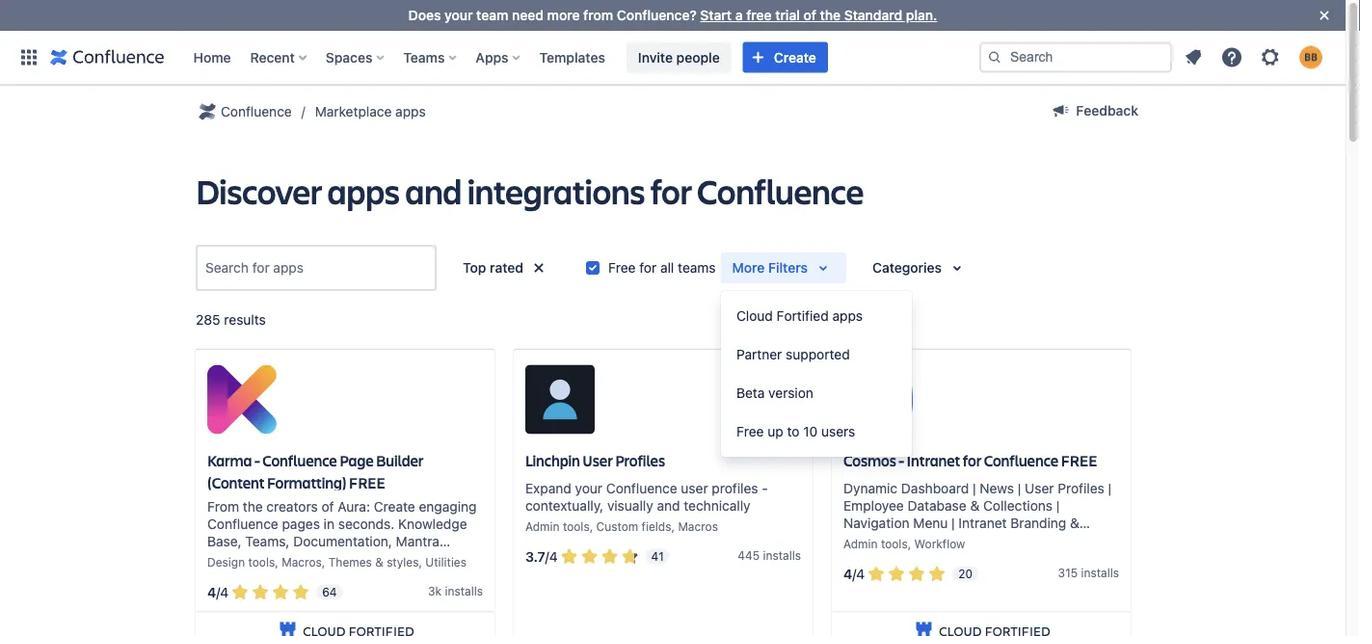 Task type: vqa. For each thing, say whether or not it's contained in the screenshot.
cloud fortified app badge icon for Intranet
yes



Task type: describe. For each thing, give the bounding box(es) containing it.
cloud fortified app badge image
[[276, 621, 299, 637]]

| up 315 install s
[[1109, 480, 1112, 496]]

free
[[747, 7, 772, 23]]

global element
[[12, 30, 980, 84]]

1 horizontal spatial of
[[804, 7, 817, 23]]

confluence inside karma - confluence page builder (content formatting) free
[[263, 450, 337, 471]]

| up branding
[[1057, 497, 1060, 513]]

beta version
[[737, 385, 814, 401]]

4 / 4 for karma - confluence page builder (content formatting) free
[[207, 585, 229, 601]]

0 horizontal spatial macros
[[282, 556, 322, 569]]

trial
[[776, 7, 800, 23]]

integrations
[[468, 168, 645, 214]]

a
[[736, 7, 743, 23]]

styles
[[387, 556, 419, 569]]

- for karma
[[255, 450, 260, 471]]

categories
[[873, 260, 942, 276]]

marketplace apps link
[[315, 100, 426, 123]]

start a free trial of the standard plan. link
[[701, 7, 938, 23]]

menu
[[914, 515, 949, 531]]

cosmos - intranet for confluence free image
[[844, 365, 913, 434]]

from the creators of aura: create engaging confluence pages in seconds. knowledge base, teams, documentation, mantra intranet
[[207, 499, 477, 567]]

need
[[512, 7, 544, 23]]

linchpin user profiles
[[526, 450, 666, 471]]

2 vertical spatial &
[[375, 556, 384, 569]]

teams,
[[245, 533, 290, 549]]

remove selected image
[[528, 257, 551, 280]]

(content
[[207, 472, 265, 493]]

intranet for confluence
[[959, 515, 1008, 531]]

free inside karma - confluence page builder (content formatting) free
[[349, 472, 385, 493]]

top rated
[[463, 260, 524, 276]]

teams button
[[398, 42, 464, 73]]

445
[[738, 549, 760, 562]]

appswitcher icon image
[[17, 46, 41, 69]]

41
[[652, 550, 664, 564]]

cloud fortified apps button
[[721, 297, 912, 336]]

0 horizontal spatial user
[[583, 450, 613, 471]]

64
[[322, 586, 337, 600]]

1 horizontal spatial free
[[1062, 450, 1098, 471]]

karma - confluence page builder (content formatting) free image
[[207, 365, 277, 434]]

more
[[547, 7, 580, 23]]

karma
[[207, 450, 252, 471]]

0 vertical spatial intranet
[[907, 450, 961, 471]]

base,
[[207, 533, 242, 549]]

s for karma - confluence page builder (content formatting) free
[[477, 584, 483, 598]]

design
[[207, 556, 245, 569]]

create button
[[743, 42, 828, 73]]

settings icon image
[[1260, 46, 1283, 69]]

free up to 10 users
[[737, 424, 856, 440]]

teams
[[404, 49, 445, 65]]

rated
[[490, 260, 524, 276]]

design tools , macros , themes & styles , utilities
[[207, 556, 467, 569]]

seconds.
[[338, 516, 395, 532]]

0 horizontal spatial profiles
[[616, 450, 666, 471]]

pages
[[282, 516, 320, 532]]

of inside from the creators of aura: create engaging confluence pages in seconds. knowledge base, teams, documentation, mantra intranet
[[322, 499, 334, 515]]

technically
[[684, 497, 751, 513]]

1 vertical spatial for
[[640, 260, 657, 276]]

filters
[[769, 260, 808, 276]]

up
[[768, 424, 784, 440]]

partner
[[737, 347, 783, 363]]

to
[[788, 424, 800, 440]]

results
[[224, 312, 266, 328]]

cloud fortified app badge image
[[913, 621, 936, 637]]

confluence?
[[617, 7, 697, 23]]

more filters
[[733, 260, 808, 276]]

fields
[[642, 520, 672, 533]]

builder
[[376, 450, 424, 471]]

s for cosmos - intranet for confluence free
[[1114, 566, 1120, 579]]

expand
[[526, 480, 572, 496]]

linchpin user profiles image
[[526, 365, 595, 434]]

partner supported button
[[721, 336, 912, 374]]

4 for karma - confluence page builder (content formatting) free
[[220, 585, 229, 601]]

| up collections on the right of page
[[1018, 480, 1022, 496]]

create inside popup button
[[774, 49, 817, 65]]

315
[[1059, 566, 1078, 579]]

fortified
[[777, 308, 829, 324]]

285 results
[[196, 312, 266, 328]]

people
[[677, 49, 720, 65]]

- for cosmos
[[899, 450, 905, 471]]

employee
[[844, 497, 904, 513]]

3k
[[428, 584, 442, 598]]

free for free for all teams
[[609, 260, 636, 276]]

1 horizontal spatial the
[[820, 7, 841, 23]]

user
[[681, 480, 709, 496]]

445 install s
[[738, 549, 802, 562]]

3.7 / 4
[[526, 549, 558, 565]]

1 horizontal spatial &
[[971, 497, 980, 513]]

1 horizontal spatial admin
[[844, 537, 878, 551]]

feedback button
[[1038, 95, 1151, 126]]

engaging
[[419, 499, 477, 515]]

0 horizontal spatial and
[[405, 168, 462, 214]]

confluence inside the expand your confluence user profiles - contextually, visually and technically admin tools , custom fields , macros
[[607, 480, 678, 496]]

page
[[340, 450, 374, 471]]

does your team need more from confluence? start a free trial of the standard plan.
[[409, 7, 938, 23]]

apps
[[476, 49, 509, 65]]

apps for marketplace
[[396, 104, 426, 120]]

more
[[733, 260, 765, 276]]

formatting)
[[267, 472, 347, 493]]

free up to 10 users button
[[721, 413, 912, 451]]

apps button
[[470, 42, 528, 73]]

dynamic dashboard | news | user profiles | employee database & collections | navigation menu | intranet branding & personalization
[[844, 480, 1112, 548]]



Task type: locate. For each thing, give the bounding box(es) containing it.
workflow
[[915, 537, 966, 551]]

tools for design tools , macros , themes & styles , utilities
[[248, 556, 275, 569]]

free for all teams
[[609, 260, 716, 276]]

your for team
[[445, 7, 473, 23]]

1 vertical spatial apps
[[327, 168, 400, 214]]

apps
[[396, 104, 426, 120], [327, 168, 400, 214], [833, 308, 863, 324]]

group
[[721, 291, 912, 457]]

0 vertical spatial install
[[763, 549, 795, 562]]

confluence link
[[196, 100, 292, 123]]

tools inside the expand your confluence user profiles - contextually, visually and technically admin tools , custom fields , macros
[[563, 520, 590, 533]]

your down linchpin user profiles
[[575, 480, 603, 496]]

1 vertical spatial of
[[322, 499, 334, 515]]

0 horizontal spatial the
[[243, 499, 263, 515]]

1 vertical spatial the
[[243, 499, 263, 515]]

recent
[[250, 49, 295, 65]]

4
[[550, 549, 558, 565], [844, 566, 853, 582], [857, 566, 865, 582], [207, 585, 216, 601], [220, 585, 229, 601]]

linchpin
[[526, 450, 580, 471]]

2 vertical spatial intranet
[[207, 551, 256, 567]]

confluence up visually
[[607, 480, 678, 496]]

2 horizontal spatial install
[[1082, 566, 1114, 579]]

the down (content
[[243, 499, 263, 515]]

karma - confluence page builder (content formatting) free
[[207, 450, 424, 493]]

for up 'news'
[[963, 450, 982, 471]]

0 vertical spatial tools
[[563, 520, 590, 533]]

intranet inside dynamic dashboard | news | user profiles | employee database & collections | navigation menu | intranet branding & personalization
[[959, 515, 1008, 531]]

0 vertical spatial /
[[546, 549, 550, 565]]

1 vertical spatial s
[[1114, 566, 1120, 579]]

1 horizontal spatial profiles
[[1058, 480, 1105, 496]]

profiles up visually
[[616, 450, 666, 471]]

free left all
[[609, 260, 636, 276]]

1 vertical spatial install
[[1082, 566, 1114, 579]]

cloud
[[737, 308, 773, 324]]

apps inside 'link'
[[396, 104, 426, 120]]

1 vertical spatial user
[[1025, 480, 1055, 496]]

from
[[207, 499, 239, 515]]

2 horizontal spatial -
[[899, 450, 905, 471]]

confluence image
[[50, 46, 164, 69], [50, 46, 164, 69]]

1 horizontal spatial -
[[762, 480, 769, 496]]

templates link
[[534, 42, 611, 73]]

your for confluence
[[575, 480, 603, 496]]

2 vertical spatial /
[[216, 585, 220, 601]]

cloud fortified apps
[[737, 308, 863, 324]]

tools for admin tools , workflow
[[881, 537, 908, 551]]

10
[[804, 424, 818, 440]]

4 for linchpin user profiles
[[550, 549, 558, 565]]

create down trial
[[774, 49, 817, 65]]

intranet inside from the creators of aura: create engaging confluence pages in seconds. knowledge base, teams, documentation, mantra intranet
[[207, 551, 256, 567]]

spaces
[[326, 49, 373, 65]]

1 horizontal spatial s
[[795, 549, 802, 562]]

aura:
[[338, 499, 370, 515]]

install right 3k
[[445, 584, 477, 598]]

free for free up to 10 users
[[737, 424, 764, 440]]

0 vertical spatial create
[[774, 49, 817, 65]]

navigation
[[844, 515, 910, 531]]

supported
[[786, 347, 850, 363]]

home link
[[188, 42, 237, 73]]

1 vertical spatial profiles
[[1058, 480, 1105, 496]]

2 vertical spatial for
[[963, 450, 982, 471]]

profiles inside dynamic dashboard | news | user profiles | employee database & collections | navigation menu | intranet branding & personalization
[[1058, 480, 1105, 496]]

1 vertical spatial 4 / 4
[[207, 585, 229, 601]]

close image
[[1314, 4, 1337, 27]]

create inside from the creators of aura: create engaging confluence pages in seconds. knowledge base, teams, documentation, mantra intranet
[[374, 499, 415, 515]]

for
[[651, 168, 692, 214], [640, 260, 657, 276], [963, 450, 982, 471]]

/ for cosmos - intranet for confluence free
[[853, 566, 857, 582]]

cosmos
[[844, 450, 897, 471]]

0 vertical spatial free
[[1062, 450, 1098, 471]]

banner
[[0, 30, 1347, 85]]

0 horizontal spatial &
[[375, 556, 384, 569]]

help icon image
[[1221, 46, 1244, 69]]

custom
[[597, 520, 639, 533]]

tools down contextually,
[[563, 520, 590, 533]]

1 vertical spatial free
[[349, 472, 385, 493]]

0 vertical spatial apps
[[396, 104, 426, 120]]

intranet for builder
[[207, 551, 256, 567]]

of up 'in'
[[322, 499, 334, 515]]

intranet down base,
[[207, 551, 256, 567]]

- right cosmos
[[899, 450, 905, 471]]

0 horizontal spatial s
[[477, 584, 483, 598]]

beta version button
[[721, 374, 912, 413]]

confluence down recent
[[221, 104, 292, 120]]

| left 'news'
[[973, 480, 977, 496]]

admin inside the expand your confluence user profiles - contextually, visually and technically admin tools , custom fields , macros
[[526, 520, 560, 533]]

2 vertical spatial tools
[[248, 556, 275, 569]]

2 horizontal spatial s
[[1114, 566, 1120, 579]]

of right trial
[[804, 7, 817, 23]]

confluence inside from the creators of aura: create engaging confluence pages in seconds. knowledge base, teams, documentation, mantra intranet
[[207, 516, 279, 532]]

tools down navigation
[[881, 537, 908, 551]]

free
[[609, 260, 636, 276], [737, 424, 764, 440]]

the right trial
[[820, 7, 841, 23]]

in
[[324, 516, 335, 532]]

1 horizontal spatial tools
[[563, 520, 590, 533]]

confluence up base,
[[207, 516, 279, 532]]

branding
[[1011, 515, 1067, 531]]

0 horizontal spatial /
[[216, 585, 220, 601]]

intranet
[[907, 450, 961, 471], [959, 515, 1008, 531], [207, 551, 256, 567]]

contextually,
[[526, 497, 604, 513]]

user inside dynamic dashboard | news | user profiles | employee database & collections | navigation menu | intranet branding & personalization
[[1025, 480, 1055, 496]]

2 horizontal spatial &
[[1071, 515, 1080, 531]]

macros inside the expand your confluence user profiles - contextually, visually and technically admin tools , custom fields , macros
[[678, 520, 719, 533]]

mantra
[[396, 533, 440, 549]]

315 install s
[[1059, 566, 1120, 579]]

banner containing home
[[0, 30, 1347, 85]]

does
[[409, 7, 441, 23]]

2 horizontal spatial tools
[[881, 537, 908, 551]]

/ down design on the left
[[216, 585, 220, 601]]

/ for linchpin user profiles
[[546, 549, 550, 565]]

0 horizontal spatial tools
[[248, 556, 275, 569]]

0 vertical spatial profiles
[[616, 450, 666, 471]]

0 horizontal spatial -
[[255, 450, 260, 471]]

knowledge
[[398, 516, 467, 532]]

install right 445
[[763, 549, 795, 562]]

context icon image
[[196, 100, 219, 123], [196, 100, 219, 123]]

marketplace
[[315, 104, 392, 120]]

- inside karma - confluence page builder (content formatting) free
[[255, 450, 260, 471]]

0 vertical spatial &
[[971, 497, 980, 513]]

confluence up filters on the right
[[697, 168, 864, 214]]

free left up at the bottom right
[[737, 424, 764, 440]]

s right 315
[[1114, 566, 1120, 579]]

home
[[193, 49, 231, 65]]

intranet down 'news'
[[959, 515, 1008, 531]]

s for linchpin user profiles
[[795, 549, 802, 562]]

- right the profiles
[[762, 480, 769, 496]]

install for karma - confluence page builder (content formatting) free
[[445, 584, 477, 598]]

admin down navigation
[[844, 537, 878, 551]]

1 horizontal spatial free
[[737, 424, 764, 440]]

recent button
[[245, 42, 314, 73]]

apps down teams
[[396, 104, 426, 120]]

0 horizontal spatial create
[[374, 499, 415, 515]]

your left team at left
[[445, 7, 473, 23]]

2 vertical spatial install
[[445, 584, 477, 598]]

0 vertical spatial for
[[651, 168, 692, 214]]

teams
[[678, 260, 716, 276]]

the inside from the creators of aura: create engaging confluence pages in seconds. knowledge base, teams, documentation, mantra intranet
[[243, 499, 263, 515]]

your
[[445, 7, 473, 23], [575, 480, 603, 496]]

confluence
[[221, 104, 292, 120], [697, 168, 864, 214], [263, 450, 337, 471], [984, 450, 1059, 471], [607, 480, 678, 496], [207, 516, 279, 532]]

personalization
[[844, 532, 939, 548]]

0 vertical spatial admin
[[526, 520, 560, 533]]

1 vertical spatial your
[[575, 480, 603, 496]]

expand your confluence user profiles - contextually, visually and technically admin tools , custom fields , macros
[[526, 480, 769, 533]]

invite people button
[[627, 42, 732, 73]]

2 vertical spatial s
[[477, 584, 483, 598]]

& right database
[[971, 497, 980, 513]]

4 / 4 down personalization
[[844, 566, 865, 582]]

documentation,
[[293, 533, 392, 549]]

1 horizontal spatial macros
[[678, 520, 719, 533]]

install for cosmos - intranet for confluence free
[[1082, 566, 1114, 579]]

dashboard
[[902, 480, 970, 496]]

s right 3k
[[477, 584, 483, 598]]

0 vertical spatial of
[[804, 7, 817, 23]]

templates
[[540, 49, 606, 65]]

apps for discover
[[327, 168, 400, 214]]

4 for cosmos - intranet for confluence free
[[857, 566, 865, 582]]

for up all
[[651, 168, 692, 214]]

macros down technically in the bottom right of the page
[[678, 520, 719, 533]]

user
[[583, 450, 613, 471], [1025, 480, 1055, 496]]

plan.
[[907, 7, 938, 23]]

collections
[[984, 497, 1053, 513]]

| right menu
[[952, 515, 956, 531]]

0 vertical spatial 4 / 4
[[844, 566, 865, 582]]

confluence up 'news'
[[984, 450, 1059, 471]]

discover
[[196, 168, 322, 214]]

invite people
[[638, 49, 720, 65]]

profiles up branding
[[1058, 480, 1105, 496]]

0 vertical spatial user
[[583, 450, 613, 471]]

intranet up dashboard
[[907, 450, 961, 471]]

2 horizontal spatial /
[[853, 566, 857, 582]]

install
[[763, 549, 795, 562], [1082, 566, 1114, 579], [445, 584, 477, 598]]

3.7
[[526, 549, 546, 565]]

0 vertical spatial s
[[795, 549, 802, 562]]

themes
[[329, 556, 372, 569]]

0 horizontal spatial free
[[349, 472, 385, 493]]

install right 315
[[1082, 566, 1114, 579]]

your profile and preferences image
[[1300, 46, 1323, 69]]

0 horizontal spatial free
[[609, 260, 636, 276]]

partner supported
[[737, 347, 850, 363]]

user right linchpin
[[583, 450, 613, 471]]

1 vertical spatial tools
[[881, 537, 908, 551]]

- right karma at the left bottom of the page
[[255, 450, 260, 471]]

Search for apps field
[[200, 251, 433, 285]]

1 vertical spatial /
[[853, 566, 857, 582]]

beta
[[737, 385, 765, 401]]

1 horizontal spatial user
[[1025, 480, 1055, 496]]

profiles
[[616, 450, 666, 471], [1058, 480, 1105, 496]]

1 horizontal spatial /
[[546, 549, 550, 565]]

free down the page
[[349, 472, 385, 493]]

& right branding
[[1071, 515, 1080, 531]]

,
[[590, 520, 593, 533], [672, 520, 675, 533], [908, 537, 912, 551], [275, 556, 279, 569], [322, 556, 325, 569], [419, 556, 422, 569]]

standard
[[845, 7, 903, 23]]

/ down personalization
[[853, 566, 857, 582]]

profiles
[[712, 480, 759, 496]]

1 vertical spatial free
[[737, 424, 764, 440]]

- inside the expand your confluence user profiles - contextually, visually and technically admin tools , custom fields , macros
[[762, 480, 769, 496]]

marketplace apps
[[315, 104, 426, 120]]

1 horizontal spatial 4 / 4
[[844, 566, 865, 582]]

1 vertical spatial &
[[1071, 515, 1080, 531]]

user up collections on the right of page
[[1025, 480, 1055, 496]]

0 vertical spatial the
[[820, 7, 841, 23]]

create up seconds.
[[374, 499, 415, 515]]

users
[[822, 424, 856, 440]]

/
[[546, 549, 550, 565], [853, 566, 857, 582], [216, 585, 220, 601]]

all
[[661, 260, 675, 276]]

0 horizontal spatial admin
[[526, 520, 560, 533]]

/ for karma - confluence page builder (content formatting) free
[[216, 585, 220, 601]]

2 vertical spatial apps
[[833, 308, 863, 324]]

1 horizontal spatial create
[[774, 49, 817, 65]]

tools down teams,
[[248, 556, 275, 569]]

1 horizontal spatial your
[[575, 480, 603, 496]]

& left styles
[[375, 556, 384, 569]]

0 horizontal spatial of
[[322, 499, 334, 515]]

0 vertical spatial and
[[405, 168, 462, 214]]

0 vertical spatial your
[[445, 7, 473, 23]]

free inside button
[[737, 424, 764, 440]]

1 vertical spatial intranet
[[959, 515, 1008, 531]]

free up branding
[[1062, 450, 1098, 471]]

1 vertical spatial and
[[657, 497, 681, 513]]

s right 445
[[795, 549, 802, 562]]

4 / 4 for cosmos - intranet for confluence free
[[844, 566, 865, 582]]

cosmos - intranet for confluence free
[[844, 450, 1098, 471]]

4 / 4 down design on the left
[[207, 585, 229, 601]]

1 horizontal spatial and
[[657, 497, 681, 513]]

20
[[959, 568, 973, 581]]

install for linchpin user profiles
[[763, 549, 795, 562]]

macros down pages
[[282, 556, 322, 569]]

news
[[980, 480, 1015, 496]]

for left all
[[640, 260, 657, 276]]

confluence up formatting)
[[263, 450, 337, 471]]

0 horizontal spatial 4 / 4
[[207, 585, 229, 601]]

your inside the expand your confluence user profiles - contextually, visually and technically admin tools , custom fields , macros
[[575, 480, 603, 496]]

search image
[[988, 50, 1003, 65]]

apps down the marketplace apps 'link'
[[327, 168, 400, 214]]

team
[[477, 7, 509, 23]]

macros
[[678, 520, 719, 533], [282, 556, 322, 569]]

group containing cloud fortified apps
[[721, 291, 912, 457]]

feedback
[[1077, 103, 1139, 119]]

0 horizontal spatial your
[[445, 7, 473, 23]]

1 vertical spatial create
[[374, 499, 415, 515]]

notification icon image
[[1183, 46, 1206, 69]]

0 vertical spatial macros
[[678, 520, 719, 533]]

confluence inside the confluence link
[[221, 104, 292, 120]]

1 vertical spatial macros
[[282, 556, 322, 569]]

3k install s
[[428, 584, 483, 598]]

0 horizontal spatial install
[[445, 584, 477, 598]]

creators
[[267, 499, 318, 515]]

apps right fortified
[[833, 308, 863, 324]]

admin up the 3.7 / 4
[[526, 520, 560, 533]]

0 vertical spatial free
[[609, 260, 636, 276]]

/ down contextually,
[[546, 549, 550, 565]]

4 / 4
[[844, 566, 865, 582], [207, 585, 229, 601]]

|
[[973, 480, 977, 496], [1018, 480, 1022, 496], [1109, 480, 1112, 496], [1057, 497, 1060, 513], [952, 515, 956, 531]]

and inside the expand your confluence user profiles - contextually, visually and technically admin tools , custom fields , macros
[[657, 497, 681, 513]]

Search field
[[980, 42, 1173, 73]]

1 horizontal spatial install
[[763, 549, 795, 562]]

1 vertical spatial admin
[[844, 537, 878, 551]]

apps inside button
[[833, 308, 863, 324]]



